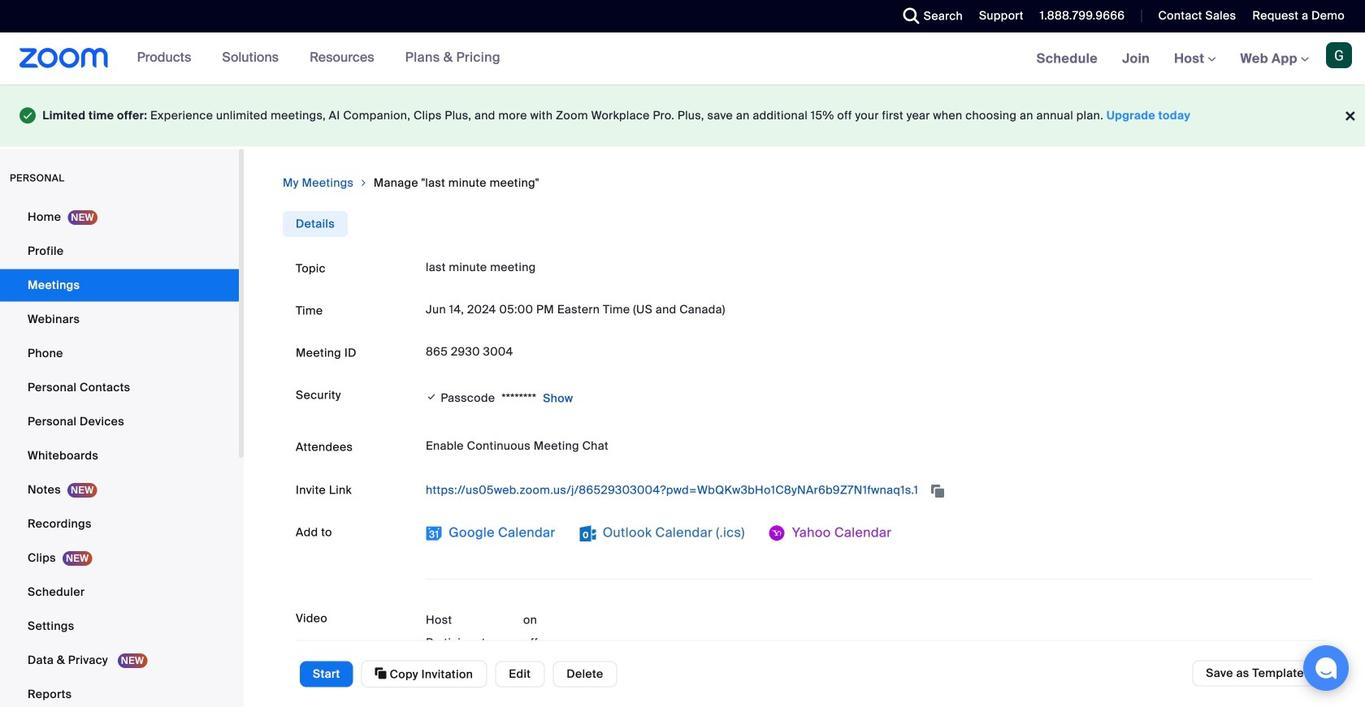 Task type: locate. For each thing, give the bounding box(es) containing it.
copy image
[[375, 667, 387, 681]]

add to outlook calendar (.ics) image
[[580, 526, 596, 542]]

type image
[[20, 104, 36, 127]]

footer
[[0, 85, 1365, 147]]

manage last minute meeting navigation
[[283, 175, 1326, 192]]

meetings navigation
[[1025, 33, 1365, 86]]

add to google calendar image
[[426, 526, 442, 542]]

add to yahoo calendar image
[[769, 526, 786, 542]]

banner
[[0, 33, 1365, 86]]

right image
[[359, 175, 369, 191]]

personal menu menu
[[0, 201, 239, 708]]

tab
[[283, 211, 348, 237]]



Task type: describe. For each thing, give the bounding box(es) containing it.
profile picture image
[[1326, 42, 1352, 68]]

open chat image
[[1315, 657, 1338, 680]]

manage my meeting tab control tab list
[[283, 211, 348, 237]]

zoom logo image
[[20, 48, 109, 68]]

copy url image
[[930, 486, 946, 497]]

checked image
[[426, 389, 438, 405]]

product information navigation
[[109, 33, 513, 85]]



Task type: vqa. For each thing, say whether or not it's contained in the screenshot.
"Clips" inside CLIPS link
no



